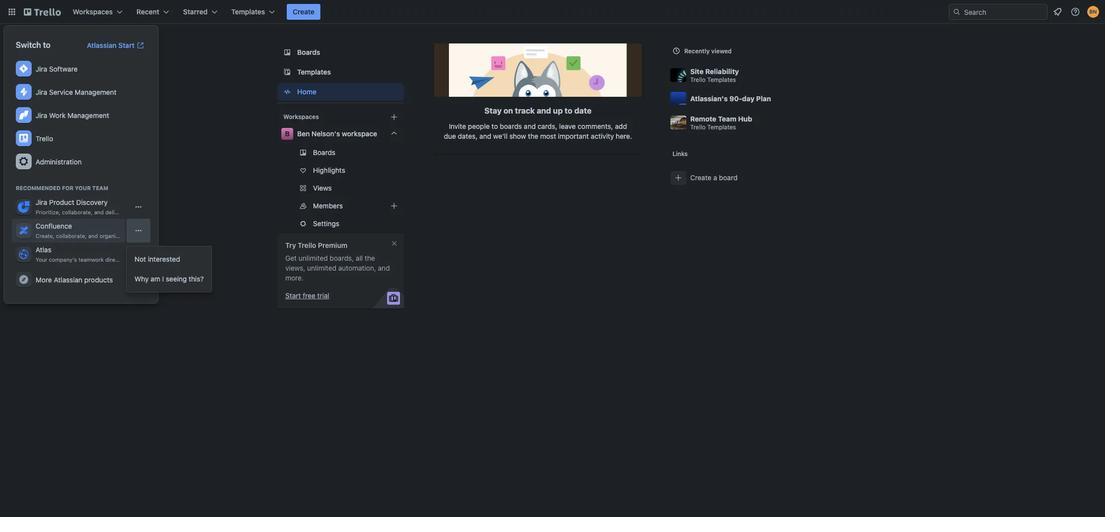 Task type: vqa. For each thing, say whether or not it's contained in the screenshot.
Boards link to the top
yes



Task type: locate. For each thing, give the bounding box(es) containing it.
trello down remote at top
[[690, 123, 706, 131]]

try trello premium get unlimited boards, all the views, unlimited automation, and more.
[[285, 241, 390, 282]]

0 horizontal spatial atlassian
[[54, 276, 82, 284]]

primary element
[[0, 0, 1105, 24]]

templates right starred dropdown button
[[231, 7, 265, 16]]

2 boards link from the top
[[277, 145, 404, 161]]

to right switch
[[43, 41, 50, 49]]

1 horizontal spatial the
[[528, 132, 538, 140]]

1 vertical spatial your
[[36, 257, 47, 263]]

open information menu image
[[1071, 7, 1081, 17]]

the inside invite people to boards and cards, leave comments, add due dates, and we'll show the most important activity here.
[[528, 132, 538, 140]]

workspaces up 'ben'
[[283, 113, 319, 121]]

jira left software
[[36, 65, 47, 73]]

0 horizontal spatial your
[[36, 257, 47, 263]]

seeing
[[166, 275, 187, 283]]

templates down reliability at the top right of page
[[707, 76, 736, 83]]

create for create
[[293, 7, 315, 16]]

workspaces
[[73, 7, 113, 16], [283, 113, 319, 121]]

viewed
[[711, 47, 732, 55]]

1 horizontal spatial your
[[75, 185, 91, 191]]

why
[[135, 275, 149, 283]]

atlassian inside 'link'
[[54, 276, 82, 284]]

templates
[[231, 7, 265, 16], [297, 68, 331, 76], [707, 76, 736, 83], [707, 123, 736, 131]]

home image
[[281, 86, 293, 98]]

jira product discovery options menu image
[[135, 203, 142, 211]]

0 vertical spatial boards link
[[277, 44, 404, 61]]

back to home image
[[24, 4, 61, 20]]

collaborate, inside confluence create, collaborate, and organize your work
[[56, 233, 87, 239]]

1 horizontal spatial workspaces
[[283, 113, 319, 121]]

create a board
[[690, 174, 738, 182]]

reliability
[[705, 67, 739, 75]]

1 vertical spatial start
[[285, 292, 301, 300]]

we'll
[[493, 132, 508, 140]]

highlights
[[313, 166, 345, 175]]

1 horizontal spatial team
[[718, 114, 737, 123]]

start
[[118, 41, 135, 49], [285, 292, 301, 300]]

management down jira software link
[[75, 88, 116, 96]]

0 horizontal spatial create
[[293, 7, 315, 16]]

0 horizontal spatial workspaces
[[73, 7, 113, 16]]

1 boards link from the top
[[277, 44, 404, 61]]

administration link
[[12, 150, 150, 174]]

atlassian start
[[87, 41, 135, 49]]

collaborate,
[[62, 209, 93, 216], [56, 233, 87, 239]]

why am i seeing this? button
[[127, 270, 212, 289]]

your right for
[[75, 185, 91, 191]]

1 horizontal spatial start
[[285, 292, 301, 300]]

trello inside site reliability trello templates
[[690, 76, 706, 83]]

templates button
[[225, 4, 281, 20]]

important
[[558, 132, 589, 140]]

unlimited up views,
[[299, 254, 328, 263]]

boards
[[297, 48, 320, 56], [313, 148, 336, 157]]

more
[[36, 276, 52, 284]]

your
[[123, 233, 135, 239]]

2 jira from the top
[[36, 88, 47, 96]]

templates inside remote team hub trello templates
[[707, 123, 736, 131]]

0 horizontal spatial the
[[365, 254, 375, 263]]

boards link
[[277, 44, 404, 61], [277, 145, 404, 161]]

your down atlas
[[36, 257, 47, 263]]

2 vertical spatial to
[[492, 122, 498, 131]]

atlassian down company's
[[54, 276, 82, 284]]

0 vertical spatial boards
[[297, 48, 320, 56]]

template board image
[[281, 66, 293, 78]]

work
[[49, 111, 66, 119]]

0 horizontal spatial team
[[92, 185, 108, 191]]

3 jira from the top
[[36, 111, 47, 119]]

0 vertical spatial workspaces
[[73, 7, 113, 16]]

site
[[690, 67, 704, 75]]

0 vertical spatial team
[[718, 114, 737, 123]]

management inside the 'jira work management' link
[[68, 111, 109, 119]]

create inside primary element
[[293, 7, 315, 16]]

trello down site
[[690, 76, 706, 83]]

trello down work
[[36, 134, 53, 143]]

atlassian start link
[[81, 38, 150, 53]]

the left most
[[528, 132, 538, 140]]

teamwork
[[79, 257, 104, 263]]

jira for jira software
[[36, 65, 47, 73]]

1 jira from the top
[[36, 65, 47, 73]]

jira service management
[[36, 88, 116, 96]]

group
[[127, 247, 212, 292]]

boards right board 'image'
[[297, 48, 320, 56]]

start inside 'button'
[[285, 292, 301, 300]]

1 vertical spatial atlassian
[[54, 276, 82, 284]]

1 vertical spatial the
[[365, 254, 375, 263]]

trello
[[690, 76, 706, 83], [690, 123, 706, 131], [36, 134, 53, 143], [298, 241, 316, 250]]

team up discovery
[[92, 185, 108, 191]]

trello inside remote team hub trello templates
[[690, 123, 706, 131]]

jira work management
[[36, 111, 109, 119]]

start left free
[[285, 292, 301, 300]]

the inside 'try trello premium get unlimited boards, all the views, unlimited automation, and more.'
[[365, 254, 375, 263]]

switch to
[[16, 41, 50, 49]]

1 horizontal spatial to
[[492, 122, 498, 131]]

on
[[504, 106, 513, 115]]

the
[[528, 132, 538, 140], [365, 254, 375, 263]]

atlassian up jira software link
[[87, 41, 117, 49]]

get
[[285, 254, 297, 263]]

boards link up templates link
[[277, 44, 404, 61]]

boards up highlights
[[313, 148, 336, 157]]

collaborate, down discovery
[[62, 209, 93, 216]]

management
[[75, 88, 116, 96], [68, 111, 109, 119]]

1 horizontal spatial atlassian
[[87, 41, 117, 49]]

members link
[[277, 198, 414, 214]]

workspaces up atlassian start
[[73, 7, 113, 16]]

create left a
[[690, 174, 712, 182]]

workspace
[[342, 130, 377, 138]]

atlassian
[[87, 41, 117, 49], [54, 276, 82, 284]]

jira left work
[[36, 111, 47, 119]]

most
[[540, 132, 556, 140]]

collaborate, down confluence
[[56, 233, 87, 239]]

0 vertical spatial create
[[293, 7, 315, 16]]

1 vertical spatial boards link
[[277, 145, 404, 161]]

switch
[[16, 41, 41, 49]]

remote team hub trello templates
[[690, 114, 752, 131]]

1 vertical spatial management
[[68, 111, 109, 119]]

workspaces inside workspaces popup button
[[73, 7, 113, 16]]

recommended for your team
[[16, 185, 108, 191]]

templates link
[[277, 63, 404, 81]]

a
[[714, 174, 717, 182]]

management down jira service management link
[[68, 111, 109, 119]]

start free trial button
[[285, 291, 329, 301]]

1 vertical spatial collaborate,
[[56, 233, 87, 239]]

settings link
[[277, 216, 404, 232]]

management for jira service management
[[75, 88, 116, 96]]

jira inside the jira product discovery prioritize, collaborate, and deliver new ideas
[[36, 198, 47, 207]]

to right up
[[565, 106, 573, 115]]

jira left 'service'
[[36, 88, 47, 96]]

the right the all
[[365, 254, 375, 263]]

trial
[[317, 292, 329, 300]]

1 vertical spatial boards
[[313, 148, 336, 157]]

ben nelson (bennelson96) image
[[1088, 6, 1099, 18]]

your
[[75, 185, 91, 191], [36, 257, 47, 263]]

discovery
[[76, 198, 108, 207]]

1 vertical spatial workspaces
[[283, 113, 319, 121]]

this?
[[189, 275, 204, 283]]

trello right try on the top left of page
[[298, 241, 316, 250]]

and down discovery
[[94, 209, 104, 216]]

boards link up highlights link
[[277, 145, 404, 161]]

0 vertical spatial unlimited
[[299, 254, 328, 263]]

1 horizontal spatial create
[[690, 174, 712, 182]]

show
[[510, 132, 526, 140]]

unlimited down boards,
[[307, 264, 336, 273]]

and left organize
[[88, 233, 98, 239]]

0 vertical spatial the
[[528, 132, 538, 140]]

management inside jira service management link
[[75, 88, 116, 96]]

0 vertical spatial to
[[43, 41, 50, 49]]

0 vertical spatial start
[[118, 41, 135, 49]]

templates down remote at top
[[707, 123, 736, 131]]

ben nelson's workspace
[[297, 130, 377, 138]]

4 jira from the top
[[36, 198, 47, 207]]

jira up prioritize,
[[36, 198, 47, 207]]

organize
[[99, 233, 122, 239]]

1 vertical spatial to
[[565, 106, 573, 115]]

0 vertical spatial collaborate,
[[62, 209, 93, 216]]

1 vertical spatial create
[[690, 174, 712, 182]]

to up we'll at the left top of the page
[[492, 122, 498, 131]]

start free trial
[[285, 292, 329, 300]]

create up board 'image'
[[293, 7, 315, 16]]

service
[[49, 88, 73, 96]]

switch to… image
[[7, 7, 17, 17]]

all
[[356, 254, 363, 263]]

jira for jira work management
[[36, 111, 47, 119]]

not
[[135, 255, 146, 264]]

recent button
[[131, 4, 175, 20]]

boards for highlights
[[313, 148, 336, 157]]

home link
[[277, 83, 404, 101]]

try
[[285, 241, 296, 250]]

jira software link
[[12, 57, 150, 81]]

boards for templates
[[297, 48, 320, 56]]

recently viewed
[[684, 47, 732, 55]]

and right 'automation,'
[[378, 264, 390, 273]]

confluence create, collaborate, and organize your work
[[36, 222, 149, 239]]

team left "hub"
[[718, 114, 737, 123]]

recently
[[684, 47, 710, 55]]

1 vertical spatial unlimited
[[307, 264, 336, 273]]

start down recent popup button
[[118, 41, 135, 49]]

0 vertical spatial management
[[75, 88, 116, 96]]

and
[[537, 106, 551, 115], [524, 122, 536, 131], [480, 132, 491, 140], [94, 209, 104, 216], [88, 233, 98, 239], [378, 264, 390, 273]]

boards
[[500, 122, 522, 131]]

jira service management link
[[12, 81, 150, 104]]

0 vertical spatial atlassian
[[87, 41, 117, 49]]

create a workspace image
[[388, 111, 400, 123]]



Task type: describe. For each thing, give the bounding box(es) containing it.
templates up home
[[297, 68, 331, 76]]

search image
[[953, 8, 961, 16]]

0 horizontal spatial start
[[118, 41, 135, 49]]

interested
[[148, 255, 180, 264]]

and inside the jira product discovery prioritize, collaborate, and deliver new ideas
[[94, 209, 104, 216]]

confluence options menu image
[[135, 227, 142, 235]]

here.
[[616, 132, 632, 140]]

collaborate, inside the jira product discovery prioritize, collaborate, and deliver new ideas
[[62, 209, 93, 216]]

new
[[124, 209, 135, 216]]

and inside confluence create, collaborate, and organize your work
[[88, 233, 98, 239]]

due
[[444, 132, 456, 140]]

0 vertical spatial your
[[75, 185, 91, 191]]

boards link for highlights
[[277, 145, 404, 161]]

hub
[[738, 114, 752, 123]]

more atlassian products link
[[12, 269, 150, 292]]

am
[[151, 275, 160, 283]]

up
[[553, 106, 563, 115]]

atlassian's
[[690, 94, 728, 103]]

views,
[[285, 264, 305, 273]]

create,
[[36, 233, 54, 239]]

for
[[62, 185, 73, 191]]

views
[[313, 184, 332, 192]]

group containing not interested
[[127, 247, 212, 292]]

atlas
[[36, 246, 51, 254]]

team inside remote team hub trello templates
[[718, 114, 737, 123]]

0 horizontal spatial to
[[43, 41, 50, 49]]

work
[[136, 233, 149, 239]]

management for jira work management
[[68, 111, 109, 119]]

confluence
[[36, 222, 72, 230]]

templates inside popup button
[[231, 7, 265, 16]]

day
[[742, 94, 755, 103]]

home
[[297, 88, 317, 96]]

more atlassian products
[[36, 276, 113, 284]]

settings
[[313, 220, 339, 228]]

and left up
[[537, 106, 551, 115]]

directory
[[105, 257, 129, 263]]

activity
[[591, 132, 614, 140]]

invite people to boards and cards, leave comments, add due dates, and we'll show the most important activity here.
[[444, 122, 632, 140]]

deliver
[[105, 209, 123, 216]]

and up show
[[524, 122, 536, 131]]

1 vertical spatial team
[[92, 185, 108, 191]]

recent
[[137, 7, 159, 16]]

cards,
[[538, 122, 557, 131]]

why am i seeing this?
[[135, 275, 204, 283]]

trello inside 'try trello premium get unlimited boards, all the views, unlimited automation, and more.'
[[298, 241, 316, 250]]

to inside invite people to boards and cards, leave comments, add due dates, and we'll show the most important activity here.
[[492, 122, 498, 131]]

views link
[[277, 181, 404, 196]]

create button
[[287, 4, 321, 20]]

remote
[[690, 114, 717, 123]]

i
[[162, 275, 164, 283]]

premium
[[318, 241, 348, 250]]

create for create a board
[[690, 174, 712, 182]]

jira work management link
[[12, 104, 150, 127]]

2 horizontal spatial to
[[565, 106, 573, 115]]

90-
[[730, 94, 742, 103]]

starred
[[183, 7, 208, 16]]

ben
[[297, 130, 310, 138]]

software
[[49, 65, 78, 73]]

free
[[303, 292, 316, 300]]

add image
[[388, 200, 400, 212]]

your inside atlas your company's teamwork directory
[[36, 257, 47, 263]]

board image
[[281, 46, 293, 58]]

forward image
[[402, 200, 414, 212]]

jira for jira service management
[[36, 88, 47, 96]]

not interested button
[[127, 250, 212, 270]]

atlassian's 90-day plan
[[690, 94, 771, 103]]

site reliability trello templates
[[690, 67, 739, 83]]

templates inside site reliability trello templates
[[707, 76, 736, 83]]

stay on track and up to date
[[484, 106, 592, 115]]

nelson's
[[312, 130, 340, 138]]

comments,
[[578, 122, 613, 131]]

atlas your company's teamwork directory
[[36, 246, 129, 263]]

not interested
[[135, 255, 180, 264]]

0 notifications image
[[1052, 6, 1064, 18]]

stay
[[484, 106, 502, 115]]

starred button
[[177, 4, 223, 20]]

and inside 'try trello premium get unlimited boards, all the views, unlimited automation, and more.'
[[378, 264, 390, 273]]

and down people
[[480, 132, 491, 140]]

people
[[468, 122, 490, 131]]

trello link
[[12, 127, 150, 150]]

workspaces button
[[67, 4, 129, 20]]

invite
[[449, 122, 466, 131]]

atlassian's 90-day plan link
[[667, 87, 836, 111]]

products
[[84, 276, 113, 284]]

product
[[49, 198, 74, 207]]

links
[[673, 150, 688, 158]]

create a board button
[[667, 166, 836, 190]]

prioritize,
[[36, 209, 60, 216]]

settings image
[[18, 156, 30, 168]]

Search field
[[961, 4, 1048, 19]]

members
[[313, 202, 343, 210]]

boards link for templates
[[277, 44, 404, 61]]

company's
[[49, 257, 77, 263]]

more.
[[285, 274, 304, 282]]

jira software
[[36, 65, 78, 73]]

track
[[515, 106, 535, 115]]

leave
[[559, 122, 576, 131]]



